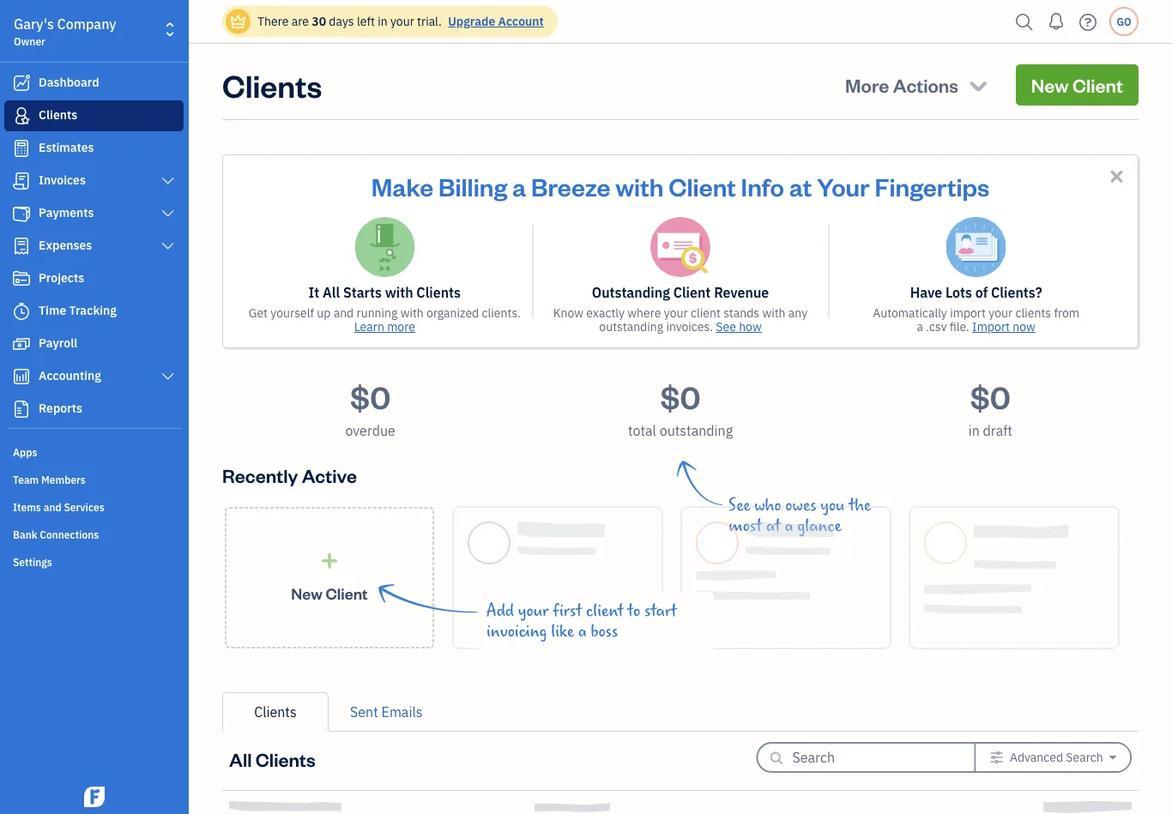Task type: vqa. For each thing, say whether or not it's contained in the screenshot.
'single'
no



Task type: describe. For each thing, give the bounding box(es) containing it.
$0 for $0 in draft
[[971, 376, 1011, 417]]

fingertips
[[875, 170, 990, 202]]

account
[[498, 13, 544, 29]]

clients inside it all starts with clients get yourself up and running with organized clients. learn more
[[417, 284, 461, 302]]

.csv
[[926, 319, 947, 335]]

outstanding
[[592, 284, 670, 302]]

tracking
[[69, 303, 117, 318]]

starts
[[343, 284, 382, 302]]

see for see how
[[716, 319, 736, 335]]

at inside see who owes you the most at a glance
[[766, 517, 781, 536]]

owner
[[14, 34, 45, 48]]

your
[[817, 170, 870, 202]]

start
[[645, 602, 677, 621]]

automatically
[[873, 305, 948, 321]]

draft
[[983, 422, 1013, 440]]

time
[[39, 303, 66, 318]]

0 vertical spatial at
[[789, 170, 812, 202]]

you
[[821, 496, 845, 515]]

clients.
[[482, 305, 521, 321]]

glance
[[798, 517, 842, 536]]

items and services
[[13, 500, 104, 514]]

team
[[13, 473, 39, 487]]

like
[[551, 622, 574, 641]]

go to help image
[[1075, 9, 1102, 35]]

client down go to help icon
[[1073, 73, 1124, 97]]

where
[[628, 305, 661, 321]]

your inside know exactly where your client stands with any outstanding invoices.
[[664, 305, 688, 321]]

more
[[846, 73, 890, 97]]

there
[[258, 13, 289, 29]]

bank connections
[[13, 528, 99, 542]]

make
[[371, 170, 434, 202]]

there are 30 days left in your trial. upgrade account
[[258, 13, 544, 29]]

go
[[1117, 15, 1132, 28]]

your left trial.
[[390, 13, 414, 29]]

most
[[729, 517, 762, 536]]

expense image
[[11, 238, 32, 255]]

client inside add your first client to start invoicing like a boss
[[586, 602, 624, 621]]

it
[[309, 284, 320, 302]]

see who owes you the most at a glance
[[729, 496, 871, 536]]

gary's
[[14, 15, 54, 33]]

outstanding client revenue image
[[651, 217, 711, 277]]

apps
[[13, 445, 37, 459]]

a inside have lots of clients? automatically import your clients from a .csv file. import now
[[917, 319, 924, 335]]

projects link
[[4, 264, 184, 294]]

payroll link
[[4, 329, 184, 360]]

freshbooks image
[[81, 787, 108, 808]]

are
[[292, 13, 309, 29]]

chevron large down image for accounting
[[160, 370, 176, 384]]

running
[[357, 305, 398, 321]]

dashboard link
[[4, 68, 184, 99]]

get
[[249, 305, 268, 321]]

the
[[849, 496, 871, 515]]

advanced
[[1010, 750, 1064, 766]]

more actions button
[[830, 64, 1006, 106]]

gary's company owner
[[14, 15, 116, 48]]

import
[[973, 319, 1010, 335]]

any
[[789, 305, 808, 321]]

close image
[[1107, 167, 1127, 186]]

client left info
[[669, 170, 736, 202]]

recently
[[222, 463, 298, 488]]

0 horizontal spatial new client
[[291, 583, 368, 604]]

add
[[487, 602, 514, 621]]

your inside add your first client to start invoicing like a boss
[[518, 602, 549, 621]]

Search text field
[[793, 744, 947, 772]]

to
[[628, 602, 641, 621]]

outstanding inside $0 total outstanding
[[660, 422, 733, 440]]

payments link
[[4, 198, 184, 229]]

a inside see who owes you the most at a glance
[[785, 517, 794, 536]]

all inside it all starts with clients get yourself up and running with organized clients. learn more
[[323, 284, 340, 302]]

team members link
[[4, 466, 184, 492]]

emails
[[382, 703, 423, 721]]

chevron large down image for expenses
[[160, 239, 176, 253]]

a right billing
[[513, 170, 526, 202]]

0 vertical spatial new client link
[[1016, 64, 1139, 106]]

search
[[1066, 750, 1104, 766]]

expenses
[[39, 237, 92, 253]]

up
[[317, 305, 331, 321]]

know exactly where your client stands with any outstanding invoices.
[[553, 305, 808, 335]]

overdue
[[346, 422, 396, 440]]

caretdown image
[[1110, 751, 1117, 765]]

how
[[739, 319, 762, 335]]

1 horizontal spatial clients link
[[222, 693, 329, 732]]

left
[[357, 13, 375, 29]]

upgrade
[[448, 13, 495, 29]]

projects
[[39, 270, 84, 286]]

accounting
[[39, 368, 101, 384]]

file.
[[950, 319, 970, 335]]

first
[[553, 602, 582, 621]]

team members
[[13, 473, 86, 487]]

1 horizontal spatial new client
[[1032, 73, 1124, 97]]

recently active
[[222, 463, 357, 488]]

payment image
[[11, 205, 32, 222]]

invoicing
[[487, 622, 547, 641]]

settings link
[[4, 548, 184, 574]]

more
[[387, 319, 415, 335]]

estimates link
[[4, 133, 184, 164]]

yourself
[[271, 305, 314, 321]]

advanced search
[[1010, 750, 1104, 766]]

dashboard
[[39, 74, 99, 90]]

0 vertical spatial clients link
[[4, 100, 184, 131]]

from
[[1054, 305, 1080, 321]]

chevrondown image
[[967, 73, 991, 97]]

$0 in draft
[[969, 376, 1013, 440]]

advanced search button
[[976, 744, 1130, 772]]

it all starts with clients get yourself up and running with organized clients. learn more
[[249, 284, 521, 335]]

outstanding inside know exactly where your client stands with any outstanding invoices.
[[599, 319, 664, 335]]

0 horizontal spatial new client link
[[225, 507, 434, 649]]

your inside have lots of clients? automatically import your clients from a .csv file. import now
[[989, 305, 1013, 321]]



Task type: locate. For each thing, give the bounding box(es) containing it.
outstanding right total
[[660, 422, 733, 440]]

0 vertical spatial and
[[334, 305, 354, 321]]

estimate image
[[11, 140, 32, 157]]

main element
[[0, 0, 232, 815]]

outstanding down 'outstanding'
[[599, 319, 664, 335]]

chevron large down image up reports "link"
[[160, 370, 176, 384]]

chevron large down image
[[160, 174, 176, 188], [160, 370, 176, 384]]

new client link
[[1016, 64, 1139, 106], [225, 507, 434, 649]]

lots
[[946, 284, 973, 302]]

0 horizontal spatial in
[[378, 13, 388, 29]]

services
[[64, 500, 104, 514]]

client inside know exactly where your client stands with any outstanding invoices.
[[691, 305, 721, 321]]

at
[[789, 170, 812, 202], [766, 517, 781, 536]]

see inside see who owes you the most at a glance
[[729, 496, 751, 515]]

1 vertical spatial clients link
[[222, 693, 329, 732]]

0 horizontal spatial all
[[229, 747, 252, 772]]

bank
[[13, 528, 37, 542]]

and
[[334, 305, 354, 321], [44, 500, 62, 514]]

expenses link
[[4, 231, 184, 262]]

plus image
[[320, 552, 339, 570]]

report image
[[11, 401, 32, 418]]

clients link up "all clients"
[[222, 693, 329, 732]]

search image
[[1011, 9, 1039, 35]]

chevron large down image up expenses link
[[160, 207, 176, 221]]

info
[[741, 170, 784, 202]]

have
[[910, 284, 943, 302]]

1 chevron large down image from the top
[[160, 174, 176, 188]]

with right running
[[401, 305, 424, 321]]

revenue
[[714, 284, 769, 302]]

project image
[[11, 270, 32, 288]]

at down who
[[766, 517, 781, 536]]

1 $0 from the left
[[350, 376, 391, 417]]

clients
[[1016, 305, 1052, 321]]

$0 for $0 overdue
[[350, 376, 391, 417]]

see for see who owes you the most at a glance
[[729, 496, 751, 515]]

1 vertical spatial at
[[766, 517, 781, 536]]

stands
[[724, 305, 760, 321]]

your down outstanding client revenue
[[664, 305, 688, 321]]

1 horizontal spatial $0
[[660, 376, 701, 417]]

1 vertical spatial see
[[729, 496, 751, 515]]

1 vertical spatial new client link
[[225, 507, 434, 649]]

and inside it all starts with clients get yourself up and running with organized clients. learn more
[[334, 305, 354, 321]]

your
[[390, 13, 414, 29], [664, 305, 688, 321], [989, 305, 1013, 321], [518, 602, 549, 621]]

$0 inside $0 overdue
[[350, 376, 391, 417]]

client up know exactly where your client stands with any outstanding invoices. at the top of the page
[[674, 284, 711, 302]]

client
[[1073, 73, 1124, 97], [669, 170, 736, 202], [674, 284, 711, 302], [326, 583, 368, 604]]

a right like
[[578, 622, 587, 641]]

your up the invoicing at the bottom left of the page
[[518, 602, 549, 621]]

1 vertical spatial new
[[291, 583, 323, 604]]

boss
[[591, 622, 618, 641]]

1 vertical spatial all
[[229, 747, 252, 772]]

dashboard image
[[11, 75, 32, 92]]

1 horizontal spatial client
[[691, 305, 721, 321]]

0 vertical spatial see
[[716, 319, 736, 335]]

new client down plus icon
[[291, 583, 368, 604]]

0 vertical spatial in
[[378, 13, 388, 29]]

0 horizontal spatial $0
[[350, 376, 391, 417]]

money image
[[11, 336, 32, 353]]

0 horizontal spatial at
[[766, 517, 781, 536]]

add your first client to start invoicing like a boss
[[487, 602, 677, 641]]

breeze
[[531, 170, 611, 202]]

1 horizontal spatial new client link
[[1016, 64, 1139, 106]]

a inside add your first client to start invoicing like a boss
[[578, 622, 587, 641]]

and inside main 'element'
[[44, 500, 62, 514]]

1 vertical spatial chevron large down image
[[160, 239, 176, 253]]

with up running
[[385, 284, 413, 302]]

bank connections link
[[4, 521, 184, 547]]

0 vertical spatial chevron large down image
[[160, 174, 176, 188]]

see left how
[[716, 319, 736, 335]]

0 vertical spatial all
[[323, 284, 340, 302]]

2 horizontal spatial $0
[[971, 376, 1011, 417]]

now
[[1013, 319, 1036, 335]]

1 horizontal spatial at
[[789, 170, 812, 202]]

chevron large down image up payments link
[[160, 174, 176, 188]]

1 chevron large down image from the top
[[160, 207, 176, 221]]

payments
[[39, 205, 94, 221]]

1 horizontal spatial new
[[1032, 73, 1069, 97]]

1 vertical spatial chevron large down image
[[160, 370, 176, 384]]

company
[[57, 15, 116, 33]]

a down owes
[[785, 517, 794, 536]]

settings image
[[990, 751, 1004, 765]]

days
[[329, 13, 354, 29]]

import
[[950, 305, 986, 321]]

estimates
[[39, 139, 94, 155]]

client image
[[11, 107, 32, 124]]

1 vertical spatial new client
[[291, 583, 368, 604]]

new down plus icon
[[291, 583, 323, 604]]

a
[[513, 170, 526, 202], [917, 319, 924, 335], [785, 517, 794, 536], [578, 622, 587, 641]]

1 horizontal spatial all
[[323, 284, 340, 302]]

2 chevron large down image from the top
[[160, 370, 176, 384]]

client down outstanding client revenue
[[691, 305, 721, 321]]

apps link
[[4, 439, 184, 464]]

0 horizontal spatial client
[[586, 602, 624, 621]]

1 horizontal spatial in
[[969, 422, 980, 440]]

clients link
[[4, 100, 184, 131], [222, 693, 329, 732]]

go button
[[1110, 7, 1139, 36]]

more actions
[[846, 73, 959, 97]]

have lots of clients? image
[[946, 217, 1007, 277]]

1 vertical spatial in
[[969, 422, 980, 440]]

$0 inside $0 total outstanding
[[660, 376, 701, 417]]

chevron large down image inside expenses link
[[160, 239, 176, 253]]

total
[[628, 422, 657, 440]]

and right items
[[44, 500, 62, 514]]

0 horizontal spatial clients link
[[4, 100, 184, 131]]

$0
[[350, 376, 391, 417], [660, 376, 701, 417], [971, 376, 1011, 417]]

in left draft
[[969, 422, 980, 440]]

clients
[[222, 64, 322, 105], [39, 107, 77, 123], [417, 284, 461, 302], [254, 703, 297, 721], [256, 747, 316, 772]]

all
[[323, 284, 340, 302], [229, 747, 252, 772]]

new down notifications icon
[[1032, 73, 1069, 97]]

with right breeze on the top of page
[[616, 170, 664, 202]]

0 vertical spatial client
[[691, 305, 721, 321]]

organized
[[427, 305, 479, 321]]

clients link down "dashboard" link
[[4, 100, 184, 131]]

see up most
[[729, 496, 751, 515]]

chart image
[[11, 368, 32, 385]]

client
[[691, 305, 721, 321], [586, 602, 624, 621]]

$0 up overdue
[[350, 376, 391, 417]]

billing
[[439, 170, 508, 202]]

0 vertical spatial new
[[1032, 73, 1069, 97]]

active
[[302, 463, 357, 488]]

1 vertical spatial and
[[44, 500, 62, 514]]

with inside know exactly where your client stands with any outstanding invoices.
[[763, 305, 786, 321]]

clients?
[[991, 284, 1043, 302]]

in right left
[[378, 13, 388, 29]]

sent emails link
[[329, 693, 444, 732]]

trial.
[[417, 13, 442, 29]]

0 horizontal spatial and
[[44, 500, 62, 514]]

who
[[755, 496, 782, 515]]

$0 for $0 total outstanding
[[660, 376, 701, 417]]

reports link
[[4, 394, 184, 425]]

0 vertical spatial outstanding
[[599, 319, 664, 335]]

0 vertical spatial new client
[[1032, 73, 1124, 97]]

items and services link
[[4, 494, 184, 519]]

outstanding client revenue
[[592, 284, 769, 302]]

chevron large down image down payments link
[[160, 239, 176, 253]]

$0 down invoices.
[[660, 376, 701, 417]]

3 $0 from the left
[[971, 376, 1011, 417]]

1 vertical spatial outstanding
[[660, 422, 733, 440]]

new client down go to help icon
[[1032, 73, 1124, 97]]

and right up
[[334, 305, 354, 321]]

0 horizontal spatial new
[[291, 583, 323, 604]]

sent
[[350, 703, 378, 721]]

reports
[[39, 400, 82, 416]]

all clients
[[229, 747, 316, 772]]

client up boss
[[586, 602, 624, 621]]

$0 overdue
[[346, 376, 396, 440]]

it all starts with clients image
[[355, 217, 415, 277]]

2 $0 from the left
[[660, 376, 701, 417]]

actions
[[893, 73, 959, 97]]

make billing a breeze with client info at your fingertips
[[371, 170, 990, 202]]

$0 up draft
[[971, 376, 1011, 417]]

chevron large down image for payments
[[160, 207, 176, 221]]

1 vertical spatial client
[[586, 602, 624, 621]]

chevron large down image
[[160, 207, 176, 221], [160, 239, 176, 253]]

clients inside main 'element'
[[39, 107, 77, 123]]

have lots of clients? automatically import your clients from a .csv file. import now
[[873, 284, 1080, 335]]

chevron large down image for invoices
[[160, 174, 176, 188]]

your down 'clients?'
[[989, 305, 1013, 321]]

upgrade account link
[[445, 13, 544, 29]]

$0 inside $0 in draft
[[971, 376, 1011, 417]]

invoices link
[[4, 166, 184, 197]]

a left the .csv
[[917, 319, 924, 335]]

1 horizontal spatial and
[[334, 305, 354, 321]]

invoice image
[[11, 173, 32, 190]]

0 vertical spatial chevron large down image
[[160, 207, 176, 221]]

know
[[553, 305, 584, 321]]

timer image
[[11, 303, 32, 320]]

new client
[[1032, 73, 1124, 97], [291, 583, 368, 604]]

in inside $0 in draft
[[969, 422, 980, 440]]

crown image
[[229, 12, 247, 30]]

at right info
[[789, 170, 812, 202]]

client down plus icon
[[326, 583, 368, 604]]

with left any
[[763, 305, 786, 321]]

2 chevron large down image from the top
[[160, 239, 176, 253]]

notifications image
[[1043, 4, 1070, 39]]

30
[[312, 13, 326, 29]]

invoices.
[[666, 319, 713, 335]]



